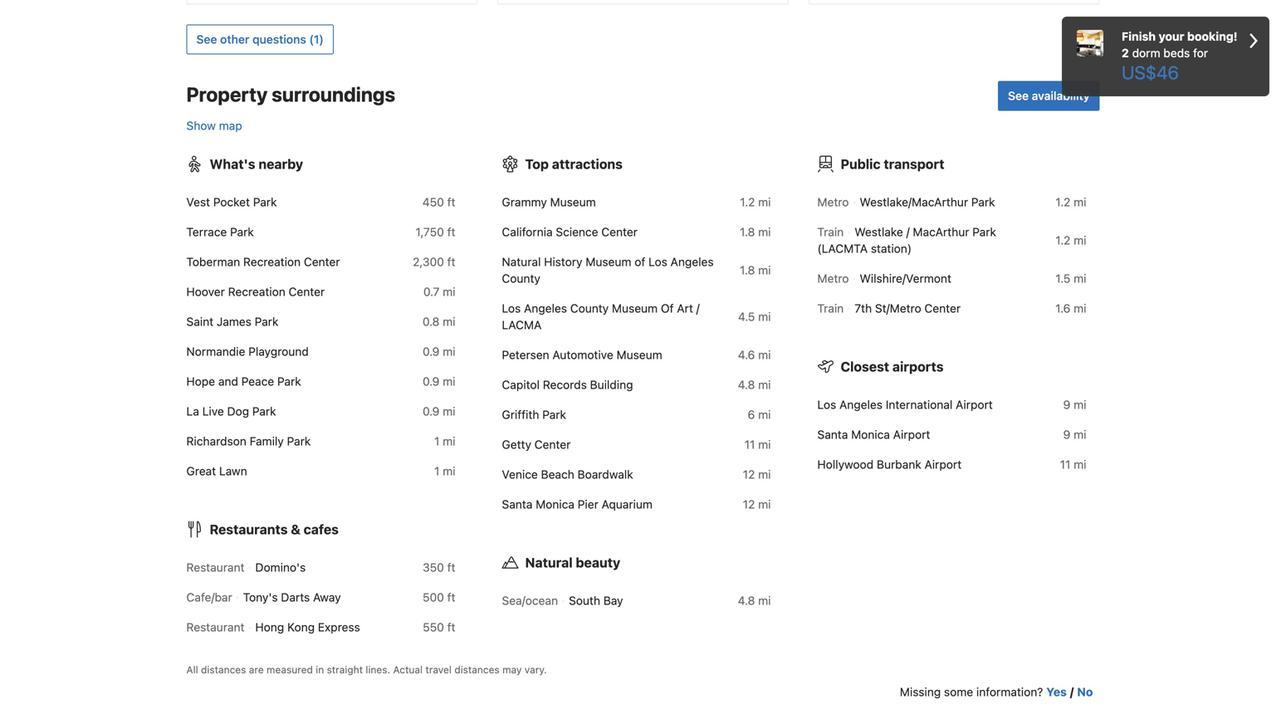 Task type: locate. For each thing, give the bounding box(es) containing it.
2 1 mi from the top
[[434, 464, 455, 478]]

500
[[423, 590, 444, 604]]

lawn
[[219, 464, 247, 478]]

los up lacma
[[502, 301, 521, 315]]

see inside see other questions (1) button
[[196, 32, 217, 46]]

center up hoover recreation center
[[304, 255, 340, 269]]

see left 'availability'
[[1008, 89, 1029, 103]]

hollywood burbank airport
[[818, 458, 962, 471]]

hope
[[186, 374, 215, 388]]

mi
[[758, 195, 771, 209], [1074, 195, 1087, 209], [758, 225, 771, 239], [1074, 233, 1087, 247], [758, 263, 771, 277], [1074, 272, 1087, 285], [443, 285, 455, 299], [1074, 301, 1087, 315], [758, 310, 771, 323], [443, 315, 455, 328], [443, 345, 455, 358], [758, 348, 771, 362], [443, 374, 455, 388], [758, 378, 771, 392], [1074, 398, 1087, 411], [443, 404, 455, 418], [758, 408, 771, 421], [1074, 428, 1087, 441], [443, 434, 455, 448], [758, 438, 771, 451], [1074, 458, 1087, 471], [443, 464, 455, 478], [758, 467, 771, 481], [758, 497, 771, 511], [758, 594, 771, 607]]

saint
[[186, 315, 213, 328]]

mi for los angeles international airport
[[1074, 398, 1087, 411]]

petersen
[[502, 348, 549, 362]]

mi for richardson family park
[[443, 434, 455, 448]]

great lawn
[[186, 464, 247, 478]]

top
[[525, 156, 549, 172]]

0.9 mi for hope and peace park
[[423, 374, 455, 388]]

/ right art
[[696, 301, 700, 315]]

grammy museum
[[502, 195, 596, 209]]

12 mi
[[743, 467, 771, 481], [743, 497, 771, 511]]

0 vertical spatial 11 mi
[[745, 438, 771, 451]]

0 vertical spatial monica
[[851, 428, 890, 441]]

1 vertical spatial 11
[[1060, 458, 1071, 471]]

1 horizontal spatial los
[[649, 255, 668, 269]]

1 vertical spatial 4.8 mi
[[738, 594, 771, 607]]

ft for 1,750 ft
[[447, 225, 455, 239]]

2 horizontal spatial angeles
[[840, 398, 883, 411]]

see availability
[[1008, 89, 1090, 103]]

natural up sea/ocean
[[525, 555, 573, 570]]

6 ft from the top
[[447, 620, 455, 634]]

center right st/metro
[[925, 301, 961, 315]]

2 12 mi from the top
[[743, 497, 771, 511]]

2 vertical spatial 0.9 mi
[[423, 404, 455, 418]]

1.8 mi for california science center
[[740, 225, 771, 239]]

metro down public
[[818, 195, 849, 209]]

1 horizontal spatial monica
[[851, 428, 890, 441]]

0 vertical spatial county
[[502, 272, 541, 285]]

1 horizontal spatial /
[[906, 225, 910, 239]]

1 vertical spatial 1.8 mi
[[740, 263, 771, 277]]

county
[[502, 272, 541, 285], [570, 301, 609, 315]]

1 mi for great lawn
[[434, 464, 455, 478]]

0 vertical spatial 1 mi
[[434, 434, 455, 448]]

1 vertical spatial 12 mi
[[743, 497, 771, 511]]

0 vertical spatial /
[[906, 225, 910, 239]]

2 0.9 mi from the top
[[423, 374, 455, 388]]

are
[[249, 664, 264, 676]]

recreation for toberman
[[243, 255, 301, 269]]

playground
[[248, 345, 309, 358]]

westlake/macarthur
[[860, 195, 968, 209]]

1 vertical spatial monica
[[536, 497, 575, 511]]

2 vertical spatial /
[[1070, 685, 1074, 699]]

0 vertical spatial 0.9
[[423, 345, 440, 358]]

2 1.8 from the top
[[740, 263, 755, 277]]

rightchevron image
[[1250, 28, 1258, 53]]

restaurant
[[186, 561, 245, 574], [186, 620, 245, 634]]

1 horizontal spatial angeles
[[671, 255, 714, 269]]

9 mi for los angeles international airport
[[1063, 398, 1087, 411]]

ft for 350 ft
[[447, 561, 455, 574]]

terrace park
[[186, 225, 254, 239]]

1 vertical spatial natural
[[525, 555, 573, 570]]

angeles up art
[[671, 255, 714, 269]]

1 vertical spatial airport
[[893, 428, 930, 441]]

1 1.8 from the top
[[740, 225, 755, 239]]

see inside see availability "button"
[[1008, 89, 1029, 103]]

recreation up hoover recreation center
[[243, 255, 301, 269]]

hope and peace park
[[186, 374, 301, 388]]

art
[[677, 301, 693, 315]]

550 ft
[[423, 620, 455, 634]]

tony's
[[243, 590, 278, 604]]

great
[[186, 464, 216, 478]]

mi for santa monica airport
[[1074, 428, 1087, 441]]

0 vertical spatial 4.8 mi
[[738, 378, 771, 392]]

1 ft from the top
[[447, 195, 455, 209]]

1 horizontal spatial 11 mi
[[1060, 458, 1087, 471]]

santa down venice
[[502, 497, 533, 511]]

natural for natural beauty
[[525, 555, 573, 570]]

2 0.9 from the top
[[423, 374, 440, 388]]

natural
[[502, 255, 541, 269], [525, 555, 573, 570]]

1 12 from the top
[[743, 467, 755, 481]]

11 mi for getty center
[[745, 438, 771, 451]]

1 vertical spatial santa
[[502, 497, 533, 511]]

0 vertical spatial 1
[[434, 434, 440, 448]]

2 vertical spatial los
[[818, 398, 836, 411]]

restaurant for domino's
[[186, 561, 245, 574]]

1 mi
[[434, 434, 455, 448], [434, 464, 455, 478]]

of
[[635, 255, 645, 269]]

0 horizontal spatial /
[[696, 301, 700, 315]]

los inside natural history museum of los angeles county
[[649, 255, 668, 269]]

0 horizontal spatial 11 mi
[[745, 438, 771, 451]]

2 train from the top
[[818, 301, 844, 315]]

natural down the california
[[502, 255, 541, 269]]

cafe/bar
[[186, 590, 232, 604]]

center for california science center
[[601, 225, 638, 239]]

2 vertical spatial angeles
[[840, 398, 883, 411]]

angeles for los angeles international airport
[[840, 398, 883, 411]]

2 12 from the top
[[743, 497, 755, 511]]

1 vertical spatial metro
[[818, 272, 849, 285]]

2 restaurant from the top
[[186, 620, 245, 634]]

/ left no
[[1070, 685, 1074, 699]]

distances left may
[[454, 664, 500, 676]]

0 horizontal spatial county
[[502, 272, 541, 285]]

1 train from the top
[[818, 225, 844, 239]]

property
[[186, 83, 268, 106]]

1.8 for california science center
[[740, 225, 755, 239]]

1 for great lawn
[[434, 464, 440, 478]]

ft right 450
[[447, 195, 455, 209]]

express
[[318, 620, 360, 634]]

train left the 7th
[[818, 301, 844, 315]]

restaurant up cafe/bar
[[186, 561, 245, 574]]

(lacmta
[[818, 242, 868, 255]]

train for 7th st/metro center
[[818, 301, 844, 315]]

see other questions (1) button
[[186, 24, 334, 54]]

ft right 500
[[447, 590, 455, 604]]

2 ft from the top
[[447, 225, 455, 239]]

1 vertical spatial county
[[570, 301, 609, 315]]

santa up hollywood
[[818, 428, 848, 441]]

0 horizontal spatial monica
[[536, 497, 575, 511]]

0 vertical spatial see
[[196, 32, 217, 46]]

1 1.8 mi from the top
[[740, 225, 771, 239]]

0 vertical spatial recreation
[[243, 255, 301, 269]]

natural inside natural history museum of los angeles county
[[502, 255, 541, 269]]

center for 7th st/metro center
[[925, 301, 961, 315]]

1 restaurant from the top
[[186, 561, 245, 574]]

angeles up lacma
[[524, 301, 567, 315]]

0.7 mi
[[423, 285, 455, 299]]

11
[[745, 438, 755, 451], [1060, 458, 1071, 471]]

monica for pier
[[536, 497, 575, 511]]

1 horizontal spatial see
[[1008, 89, 1029, 103]]

0 horizontal spatial distances
[[201, 664, 246, 676]]

2 vertical spatial airport
[[925, 458, 962, 471]]

1 vertical spatial 0.9 mi
[[423, 374, 455, 388]]

0 vertical spatial 9
[[1063, 398, 1071, 411]]

show
[[186, 119, 216, 132]]

burbank
[[877, 458, 922, 471]]

1 vertical spatial 9 mi
[[1063, 428, 1087, 441]]

county up lacma
[[502, 272, 541, 285]]

booking!
[[1187, 29, 1238, 43]]

2 metro from the top
[[818, 272, 849, 285]]

pocket
[[213, 195, 250, 209]]

airport right the burbank
[[925, 458, 962, 471]]

los right of
[[649, 255, 668, 269]]

los inside los angeles county museum of art / lacma
[[502, 301, 521, 315]]

0 vertical spatial angeles
[[671, 255, 714, 269]]

la live dog park
[[186, 404, 276, 418]]

0 horizontal spatial los
[[502, 301, 521, 315]]

restaurants & cafes
[[210, 521, 339, 537]]

center down toberman recreation center
[[289, 285, 325, 299]]

1 vertical spatial 4.8
[[738, 594, 755, 607]]

1.2 for transport
[[1056, 195, 1071, 209]]

4.5
[[738, 310, 755, 323]]

missing
[[900, 685, 941, 699]]

1 vertical spatial train
[[818, 301, 844, 315]]

petersen automotive museum
[[502, 348, 662, 362]]

angeles inside los angeles county museum of art / lacma
[[524, 301, 567, 315]]

2 horizontal spatial los
[[818, 398, 836, 411]]

show map
[[186, 119, 242, 132]]

1 vertical spatial 12
[[743, 497, 755, 511]]

monica up hollywood burbank airport
[[851, 428, 890, 441]]

1 metro from the top
[[818, 195, 849, 209]]

park inside westlake / macarthur park (lacmta station)
[[973, 225, 996, 239]]

all
[[186, 664, 198, 676]]

south bay
[[569, 594, 623, 607]]

building
[[590, 378, 633, 392]]

1 1 from the top
[[434, 434, 440, 448]]

1.8 mi for natural history museum of los angeles county
[[740, 263, 771, 277]]

9 mi for santa monica airport
[[1063, 428, 1087, 441]]

see
[[196, 32, 217, 46], [1008, 89, 1029, 103]]

ft right 550
[[447, 620, 455, 634]]

toberman
[[186, 255, 240, 269]]

metro down (lacmta
[[818, 272, 849, 285]]

2 9 from the top
[[1063, 428, 1071, 441]]

ft right 1,750
[[447, 225, 455, 239]]

mi for hollywood burbank airport
[[1074, 458, 1087, 471]]

1 vertical spatial 1.8
[[740, 263, 755, 277]]

restaurant down cafe/bar
[[186, 620, 245, 634]]

monica
[[851, 428, 890, 441], [536, 497, 575, 511]]

recreation
[[243, 255, 301, 269], [228, 285, 285, 299]]

2 1.8 mi from the top
[[740, 263, 771, 277]]

1 9 from the top
[[1063, 398, 1071, 411]]

los up the santa monica airport
[[818, 398, 836, 411]]

1 9 mi from the top
[[1063, 398, 1087, 411]]

1
[[434, 434, 440, 448], [434, 464, 440, 478]]

3 0.9 mi from the top
[[423, 404, 455, 418]]

2 distances from the left
[[454, 664, 500, 676]]

distances
[[201, 664, 246, 676], [454, 664, 500, 676]]

0 vertical spatial restaurant
[[186, 561, 245, 574]]

0 vertical spatial metro
[[818, 195, 849, 209]]

train
[[818, 225, 844, 239], [818, 301, 844, 315]]

1 vertical spatial 1 mi
[[434, 464, 455, 478]]

center up of
[[601, 225, 638, 239]]

natural beauty
[[525, 555, 621, 570]]

0 horizontal spatial see
[[196, 32, 217, 46]]

park down records
[[542, 408, 566, 421]]

restaurants
[[210, 521, 288, 537]]

st/metro
[[875, 301, 921, 315]]

park right macarthur
[[973, 225, 996, 239]]

airport right the international on the right bottom
[[956, 398, 993, 411]]

center for hoover recreation center
[[289, 285, 325, 299]]

park down vest pocket park
[[230, 225, 254, 239]]

1 mi left the getty at bottom left
[[434, 434, 455, 448]]

terrace
[[186, 225, 227, 239]]

1 mi left venice
[[434, 464, 455, 478]]

park right westlake/macarthur
[[971, 195, 995, 209]]

0 vertical spatial natural
[[502, 255, 541, 269]]

/
[[906, 225, 910, 239], [696, 301, 700, 315], [1070, 685, 1074, 699]]

0 vertical spatial 1.8
[[740, 225, 755, 239]]

0 horizontal spatial angeles
[[524, 301, 567, 315]]

12 for venice beach boardwalk
[[743, 467, 755, 481]]

5 ft from the top
[[447, 590, 455, 604]]

1 vertical spatial 11 mi
[[1060, 458, 1087, 471]]

ft right 2,300
[[447, 255, 455, 269]]

9 mi
[[1063, 398, 1087, 411], [1063, 428, 1087, 441]]

1 vertical spatial 1
[[434, 464, 440, 478]]

0 vertical spatial 0.9 mi
[[423, 345, 455, 358]]

0 horizontal spatial 11
[[745, 438, 755, 451]]

/ up station)
[[906, 225, 910, 239]]

park right pocket
[[253, 195, 277, 209]]

0 vertical spatial 1.8 mi
[[740, 225, 771, 239]]

train up (lacmta
[[818, 225, 844, 239]]

3 ft from the top
[[447, 255, 455, 269]]

1 vertical spatial angeles
[[524, 301, 567, 315]]

0 vertical spatial 9 mi
[[1063, 398, 1087, 411]]

some
[[944, 685, 973, 699]]

1 vertical spatial 0.9
[[423, 374, 440, 388]]

1 vertical spatial recreation
[[228, 285, 285, 299]]

recreation down toberman recreation center
[[228, 285, 285, 299]]

see left 'other'
[[196, 32, 217, 46]]

los angeles county museum of art / lacma
[[502, 301, 700, 332]]

measured
[[267, 664, 313, 676]]

normandie
[[186, 345, 245, 358]]

santa monica pier aquarium
[[502, 497, 653, 511]]

1.2 mi for transport
[[1056, 195, 1087, 209]]

7th st/metro center
[[855, 301, 961, 315]]

1 0.9 mi from the top
[[423, 345, 455, 358]]

1 12 mi from the top
[[743, 467, 771, 481]]

center for toberman recreation center
[[304, 255, 340, 269]]

1 horizontal spatial santa
[[818, 428, 848, 441]]

county down natural history museum of los angeles county
[[570, 301, 609, 315]]

0 vertical spatial 12
[[743, 467, 755, 481]]

airport down los angeles international airport
[[893, 428, 930, 441]]

0 vertical spatial santa
[[818, 428, 848, 441]]

finish your booking! 2 dorm beds for us$46
[[1122, 29, 1238, 83]]

0 vertical spatial 12 mi
[[743, 467, 771, 481]]

0 vertical spatial los
[[649, 255, 668, 269]]

4 ft from the top
[[447, 561, 455, 574]]

1 vertical spatial restaurant
[[186, 620, 245, 634]]

1 vertical spatial see
[[1008, 89, 1029, 103]]

public transport
[[841, 156, 945, 172]]

1 vertical spatial 9
[[1063, 428, 1071, 441]]

2 vertical spatial 0.9
[[423, 404, 440, 418]]

0 vertical spatial 11
[[745, 438, 755, 451]]

1.8 for natural history museum of los angeles county
[[740, 263, 755, 277]]

1 vertical spatial los
[[502, 301, 521, 315]]

mi for saint james park
[[443, 315, 455, 328]]

angeles up the santa monica airport
[[840, 398, 883, 411]]

distances right all
[[201, 664, 246, 676]]

0 vertical spatial 4.8
[[738, 378, 755, 392]]

mi for natural history museum of los angeles county
[[758, 263, 771, 277]]

450 ft
[[423, 195, 455, 209]]

ft right 350
[[447, 561, 455, 574]]

1 horizontal spatial distances
[[454, 664, 500, 676]]

0 vertical spatial train
[[818, 225, 844, 239]]

hong kong express
[[255, 620, 360, 634]]

0.9 for la live dog park
[[423, 404, 440, 418]]

1.5
[[1056, 272, 1071, 285]]

12 mi for venice beach boardwalk
[[743, 467, 771, 481]]

1,750 ft
[[416, 225, 455, 239]]

1 4.8 mi from the top
[[738, 378, 771, 392]]

hoover recreation center
[[186, 285, 325, 299]]

1.8 mi
[[740, 225, 771, 239], [740, 263, 771, 277]]

2 1 from the top
[[434, 464, 440, 478]]

records
[[543, 378, 587, 392]]

1 0.9 from the top
[[423, 345, 440, 358]]

1 1 mi from the top
[[434, 434, 455, 448]]

ft for 2,300 ft
[[447, 255, 455, 269]]

7th
[[855, 301, 872, 315]]

center up beach
[[535, 438, 571, 451]]

closest airports
[[841, 359, 944, 374]]

9 for los angeles international airport
[[1063, 398, 1071, 411]]

natural history museum of los angeles county
[[502, 255, 714, 285]]

california science center
[[502, 225, 638, 239]]

1 horizontal spatial 11
[[1060, 458, 1071, 471]]

monica for airport
[[851, 428, 890, 441]]

3 0.9 from the top
[[423, 404, 440, 418]]

2 9 mi from the top
[[1063, 428, 1087, 441]]

1 vertical spatial /
[[696, 301, 700, 315]]

richardson family park
[[186, 434, 311, 448]]

monica down beach
[[536, 497, 575, 511]]

station)
[[871, 242, 912, 255]]

ft
[[447, 195, 455, 209], [447, 225, 455, 239], [447, 255, 455, 269], [447, 561, 455, 574], [447, 590, 455, 604], [447, 620, 455, 634]]

0 horizontal spatial santa
[[502, 497, 533, 511]]

museum inside natural history museum of los angeles county
[[586, 255, 631, 269]]

12
[[743, 467, 755, 481], [743, 497, 755, 511]]

1 horizontal spatial county
[[570, 301, 609, 315]]



Task type: vqa. For each thing, say whether or not it's contained in the screenshot.


Task type: describe. For each thing, give the bounding box(es) containing it.
hong
[[255, 620, 284, 634]]

2 horizontal spatial /
[[1070, 685, 1074, 699]]

park right family
[[287, 434, 311, 448]]

availability
[[1032, 89, 1090, 103]]

350 ft
[[423, 561, 455, 574]]

actual
[[393, 664, 423, 676]]

1.2 mi for attractions
[[740, 195, 771, 209]]

beach
[[541, 467, 574, 481]]

6
[[748, 408, 755, 421]]

0.9 for hope and peace park
[[423, 374, 440, 388]]

automotive
[[553, 348, 613, 362]]

see availability button
[[998, 81, 1100, 111]]

closest
[[841, 359, 889, 374]]

santa for santa monica pier aquarium
[[502, 497, 533, 511]]

los for los angeles county museum of art / lacma
[[502, 301, 521, 315]]

0.8 mi
[[423, 315, 455, 328]]

1 for richardson family park
[[434, 434, 440, 448]]

westlake/macarthur park
[[860, 195, 995, 209]]

macarthur
[[913, 225, 969, 239]]

ft for 450 ft
[[447, 195, 455, 209]]

2 4.8 from the top
[[738, 594, 755, 607]]

map
[[219, 119, 242, 132]]

mi for normandie playground
[[443, 345, 455, 358]]

tony's darts away
[[243, 590, 341, 604]]

hollywood
[[818, 458, 874, 471]]

mi for capitol records building
[[758, 378, 771, 392]]

0 vertical spatial airport
[[956, 398, 993, 411]]

santa for santa monica airport
[[818, 428, 848, 441]]

venice
[[502, 467, 538, 481]]

saint james park
[[186, 315, 278, 328]]

airports
[[893, 359, 944, 374]]

mi for petersen automotive museum
[[758, 348, 771, 362]]

angeles for los angeles county museum of art / lacma
[[524, 301, 567, 315]]

0.7
[[423, 285, 440, 299]]

mi for venice beach boardwalk
[[758, 467, 771, 481]]

science
[[556, 225, 598, 239]]

airport for hollywood burbank airport
[[925, 458, 962, 471]]

mi for los angeles county museum of art / lacma
[[758, 310, 771, 323]]

nearby
[[259, 156, 303, 172]]

museum inside los angeles county museum of art / lacma
[[612, 301, 658, 315]]

normandie playground
[[186, 345, 309, 358]]

450
[[423, 195, 444, 209]]

no button
[[1077, 684, 1093, 700]]

la
[[186, 404, 199, 418]]

1.5 mi
[[1056, 272, 1087, 285]]

1 mi for richardson family park
[[434, 434, 455, 448]]

santa monica airport
[[818, 428, 930, 441]]

what's
[[210, 156, 255, 172]]

11 for hollywood burbank airport
[[1060, 458, 1071, 471]]

restaurant for hong kong express
[[186, 620, 245, 634]]

us$46
[[1122, 61, 1179, 83]]

vest
[[186, 195, 210, 209]]

los for los angeles international airport
[[818, 398, 836, 411]]

metro for westlake/macarthur park
[[818, 195, 849, 209]]

2
[[1122, 46, 1129, 60]]

surroundings
[[272, 83, 395, 106]]

1.2 for attractions
[[740, 195, 755, 209]]

cafes
[[304, 521, 339, 537]]

11 for getty center
[[745, 438, 755, 451]]

see for see availability
[[1008, 89, 1029, 103]]

1 4.8 from the top
[[738, 378, 755, 392]]

boardwalk
[[578, 467, 633, 481]]

park right peace
[[277, 374, 301, 388]]

beds
[[1164, 46, 1190, 60]]

richardson
[[186, 434, 247, 448]]

yes
[[1047, 685, 1067, 699]]

family
[[250, 434, 284, 448]]

0.9 for normandie playground
[[423, 345, 440, 358]]

mi for hope and peace park
[[443, 374, 455, 388]]

see for see other questions (1)
[[196, 32, 217, 46]]

metro for wilshire/vermont
[[818, 272, 849, 285]]

0.9 mi for normandie playground
[[423, 345, 455, 358]]

bay
[[603, 594, 623, 607]]

6 mi
[[748, 408, 771, 421]]

/ inside los angeles county museum of art / lacma
[[696, 301, 700, 315]]

straight
[[327, 664, 363, 676]]

no
[[1077, 685, 1093, 699]]

mi for la live dog park
[[443, 404, 455, 418]]

4.6 mi
[[738, 348, 771, 362]]

12 mi for santa monica pier aquarium
[[743, 497, 771, 511]]

mi for grammy museum
[[758, 195, 771, 209]]

mi for santa monica pier aquarium
[[758, 497, 771, 511]]

ft for 500 ft
[[447, 590, 455, 604]]

county inside natural history museum of los angeles county
[[502, 272, 541, 285]]

4.5 mi
[[738, 310, 771, 323]]

kong
[[287, 620, 315, 634]]

0.8
[[423, 315, 440, 328]]

hoover
[[186, 285, 225, 299]]

in
[[316, 664, 324, 676]]

mi for getty center
[[758, 438, 771, 451]]

recreation for hoover
[[228, 285, 285, 299]]

mi for griffith park
[[758, 408, 771, 421]]

getty
[[502, 438, 531, 451]]

0.9 mi for la live dog park
[[423, 404, 455, 418]]

mi for hoover recreation center
[[443, 285, 455, 299]]

12 for santa monica pier aquarium
[[743, 497, 755, 511]]

train for westlake / macarthur park (lacmta station)
[[818, 225, 844, 239]]

grammy
[[502, 195, 547, 209]]

county inside los angeles county museum of art / lacma
[[570, 301, 609, 315]]

of
[[661, 301, 674, 315]]

top attractions
[[525, 156, 623, 172]]

beauty
[[576, 555, 621, 570]]

mi for california science center
[[758, 225, 771, 239]]

2 4.8 mi from the top
[[738, 594, 771, 607]]

vary.
[[525, 664, 547, 676]]

los angeles international airport
[[818, 398, 993, 411]]

park right dog
[[252, 404, 276, 418]]

ft for 550 ft
[[447, 620, 455, 634]]

darts
[[281, 590, 310, 604]]

and
[[218, 374, 238, 388]]

information?
[[976, 685, 1043, 699]]

11 mi for hollywood burbank airport
[[1060, 458, 1087, 471]]

angeles inside natural history museum of los angeles county
[[671, 255, 714, 269]]

history
[[544, 255, 583, 269]]

9 for santa monica airport
[[1063, 428, 1071, 441]]

airport for santa monica airport
[[893, 428, 930, 441]]

1.6
[[1056, 301, 1071, 315]]

show map link
[[186, 119, 242, 132]]

park down hoover recreation center
[[255, 315, 278, 328]]

1.6 mi
[[1056, 301, 1087, 315]]

natural for natural history museum of los angeles county
[[502, 255, 541, 269]]

questions
[[252, 32, 306, 46]]

for
[[1193, 46, 1208, 60]]

international
[[886, 398, 953, 411]]

domino's
[[255, 561, 306, 574]]

mi for great lawn
[[443, 464, 455, 478]]

550
[[423, 620, 444, 634]]

travel
[[426, 664, 452, 676]]

/ inside westlake / macarthur park (lacmta station)
[[906, 225, 910, 239]]

live
[[202, 404, 224, 418]]

1 distances from the left
[[201, 664, 246, 676]]

finish
[[1122, 29, 1156, 43]]



